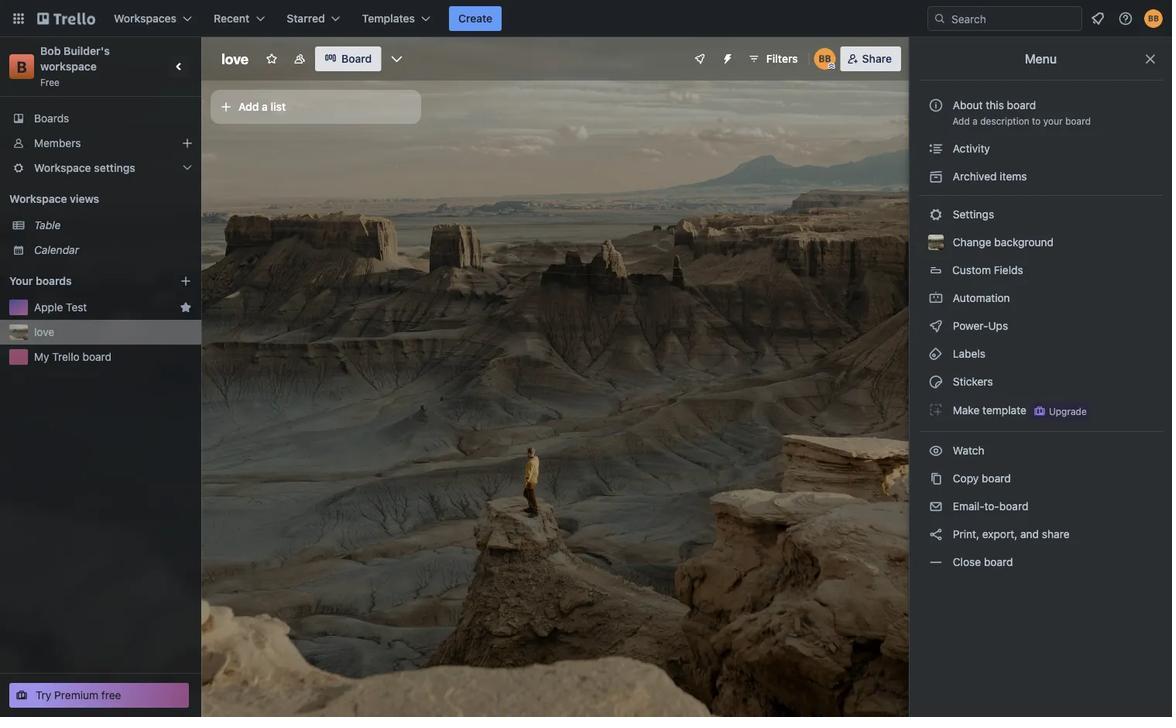 Task type: vqa. For each thing, say whether or not it's contained in the screenshot.
Bob Builder's workspace link
yes



Task type: locate. For each thing, give the bounding box(es) containing it.
1 horizontal spatial a
[[973, 115, 978, 126]]

a down about
[[973, 115, 978, 126]]

0 horizontal spatial love
[[34, 326, 54, 338]]

sm image inside labels link
[[928, 346, 944, 362]]

email-to-board
[[950, 500, 1029, 513]]

workspace
[[34, 161, 91, 174], [9, 192, 67, 205]]

starred button
[[277, 6, 350, 31]]

1 vertical spatial a
[[973, 115, 978, 126]]

copy board link
[[919, 466, 1163, 491]]

table
[[34, 219, 61, 232]]

sm image left stickers
[[928, 374, 944, 390]]

sm image
[[928, 141, 944, 156], [928, 169, 944, 184], [928, 290, 944, 306], [928, 346, 944, 362], [928, 402, 944, 417], [928, 471, 944, 486]]

sm image left print,
[[928, 527, 944, 542]]

sm image for labels
[[928, 346, 944, 362]]

love up my
[[34, 326, 54, 338]]

workspace inside workspace settings dropdown button
[[34, 161, 91, 174]]

sm image left email-
[[928, 499, 944, 514]]

share
[[1042, 528, 1070, 541]]

workspace settings button
[[0, 156, 201, 180]]

menu
[[1025, 51, 1057, 66]]

7 sm image from the top
[[928, 554, 944, 570]]

sm image left copy
[[928, 471, 944, 486]]

board right your
[[1066, 115, 1091, 126]]

email-to-board link
[[919, 494, 1163, 519]]

and
[[1021, 528, 1039, 541]]

workspace down members
[[34, 161, 91, 174]]

0 vertical spatial workspace
[[34, 161, 91, 174]]

workspace visible image
[[294, 53, 306, 65]]

a
[[262, 100, 268, 113], [973, 115, 978, 126]]

sm image inside power-ups link
[[928, 318, 944, 334]]

open information menu image
[[1118, 11, 1134, 26]]

premium
[[54, 689, 98, 702]]

sm image inside settings link
[[928, 207, 944, 222]]

share
[[862, 52, 892, 65]]

0 horizontal spatial a
[[262, 100, 268, 113]]

1 vertical spatial workspace
[[9, 192, 67, 205]]

create button
[[449, 6, 502, 31]]

sm image inside watch link
[[928, 443, 944, 458]]

labels
[[950, 347, 986, 360]]

sm image inside copy board link
[[928, 471, 944, 486]]

recent
[[214, 12, 250, 25]]

workspace for workspace views
[[9, 192, 67, 205]]

export,
[[983, 528, 1018, 541]]

sm image left activity
[[928, 141, 944, 156]]

sm image for stickers
[[928, 374, 944, 390]]

free
[[40, 77, 60, 88]]

custom fields button
[[919, 258, 1163, 283]]

sm image inside activity link
[[928, 141, 944, 156]]

about
[[953, 99, 983, 112]]

test
[[66, 301, 87, 314]]

template
[[983, 404, 1027, 416]]

1 sm image from the top
[[928, 207, 944, 222]]

sm image left 'automation'
[[928, 290, 944, 306]]

free
[[101, 689, 121, 702]]

calendar link
[[34, 242, 192, 258]]

sm image left the close
[[928, 554, 944, 570]]

1 vertical spatial add
[[953, 115, 970, 126]]

sm image inside automation link
[[928, 290, 944, 306]]

6 sm image from the top
[[928, 527, 944, 542]]

views
[[70, 192, 99, 205]]

love left star or unstar board icon on the top
[[221, 50, 249, 67]]

add board image
[[180, 275, 192, 287]]

0 horizontal spatial add
[[239, 100, 259, 113]]

board up the print, export, and share
[[1000, 500, 1029, 513]]

sm image left power-
[[928, 318, 944, 334]]

stickers link
[[919, 369, 1163, 394]]

add down about
[[953, 115, 970, 126]]

description
[[981, 115, 1030, 126]]

your
[[9, 275, 33, 287]]

bob
[[40, 45, 61, 57]]

make
[[953, 404, 980, 416]]

upgrade button
[[1031, 402, 1090, 420]]

try premium free button
[[9, 683, 189, 708]]

change background
[[950, 236, 1054, 249]]

sm image for copy board
[[928, 471, 944, 486]]

sm image inside archived items link
[[928, 169, 944, 184]]

1 horizontal spatial add
[[953, 115, 970, 126]]

5 sm image from the top
[[928, 499, 944, 514]]

about this board add a description to your board
[[953, 99, 1091, 126]]

calendar
[[34, 244, 79, 256]]

sm image for watch
[[928, 443, 944, 458]]

add
[[239, 100, 259, 113], [953, 115, 970, 126]]

sm image for automation
[[928, 290, 944, 306]]

back to home image
[[37, 6, 95, 31]]

this member is an admin of this board. image
[[828, 63, 835, 70]]

change background link
[[919, 230, 1163, 255]]

sm image left watch
[[928, 443, 944, 458]]

your
[[1044, 115, 1063, 126]]

sm image inside print, export, and share link
[[928, 527, 944, 542]]

activity link
[[919, 136, 1163, 161]]

board up to
[[1007, 99, 1036, 112]]

sm image left labels
[[928, 346, 944, 362]]

sm image
[[928, 207, 944, 222], [928, 318, 944, 334], [928, 374, 944, 390], [928, 443, 944, 458], [928, 499, 944, 514], [928, 527, 944, 542], [928, 554, 944, 570]]

3 sm image from the top
[[928, 290, 944, 306]]

list
[[271, 100, 286, 113]]

b link
[[9, 54, 34, 79]]

sm image inside email-to-board link
[[928, 499, 944, 514]]

5 sm image from the top
[[928, 402, 944, 417]]

love link
[[34, 324, 192, 340]]

sm image inside stickers link
[[928, 374, 944, 390]]

4 sm image from the top
[[928, 443, 944, 458]]

archived items
[[950, 170, 1027, 183]]

boards
[[36, 275, 72, 287]]

b
[[17, 57, 27, 76]]

items
[[1000, 170, 1027, 183]]

6 sm image from the top
[[928, 471, 944, 486]]

print, export, and share
[[950, 528, 1070, 541]]

add inside about this board add a description to your board
[[953, 115, 970, 126]]

sm image inside close board link
[[928, 554, 944, 570]]

4 sm image from the top
[[928, 346, 944, 362]]

members
[[34, 137, 81, 149]]

your boards with 3 items element
[[9, 272, 156, 290]]

close
[[953, 556, 981, 568]]

0 vertical spatial add
[[239, 100, 259, 113]]

bob builder's workspace link
[[40, 45, 113, 73]]

1 horizontal spatial love
[[221, 50, 249, 67]]

to
[[1032, 115, 1041, 126]]

sm image left make
[[928, 402, 944, 417]]

add left list in the left top of the page
[[239, 100, 259, 113]]

sm image for email-to-board
[[928, 499, 944, 514]]

workspace up table
[[9, 192, 67, 205]]

1 sm image from the top
[[928, 141, 944, 156]]

a left list in the left top of the page
[[262, 100, 268, 113]]

2 sm image from the top
[[928, 318, 944, 334]]

sm image left archived
[[928, 169, 944, 184]]

add inside 'button'
[[239, 100, 259, 113]]

workspace
[[40, 60, 97, 73]]

board
[[1007, 99, 1036, 112], [1066, 115, 1091, 126], [82, 350, 112, 363], [982, 472, 1011, 485], [1000, 500, 1029, 513], [984, 556, 1013, 568]]

automation
[[950, 292, 1010, 304]]

fields
[[994, 264, 1024, 276]]

sm image left 'settings' at the right of the page
[[928, 207, 944, 222]]

custom fields
[[952, 264, 1024, 276]]

board up to-
[[982, 472, 1011, 485]]

automation image
[[715, 46, 737, 68]]

0 vertical spatial a
[[262, 100, 268, 113]]

bob builder (bobbuilder40) image
[[814, 48, 836, 70]]

2 sm image from the top
[[928, 169, 944, 184]]

3 sm image from the top
[[928, 374, 944, 390]]

0 vertical spatial love
[[221, 50, 249, 67]]



Task type: describe. For each thing, give the bounding box(es) containing it.
my trello board link
[[34, 349, 192, 365]]

power-ups
[[950, 319, 1011, 332]]

copy board
[[950, 472, 1011, 485]]

sm image for power-ups
[[928, 318, 944, 334]]

apple test link
[[34, 300, 173, 315]]

boards link
[[0, 106, 201, 131]]

sm image for close board
[[928, 554, 944, 570]]

sm image for settings
[[928, 207, 944, 222]]

labels link
[[919, 342, 1163, 366]]

Search field
[[946, 7, 1082, 30]]

close board link
[[919, 550, 1163, 575]]

custom
[[952, 264, 991, 276]]

apple
[[34, 301, 63, 314]]

workspaces
[[114, 12, 177, 25]]

settings
[[94, 161, 135, 174]]

workspaces button
[[105, 6, 201, 31]]

builder's
[[64, 45, 110, 57]]

board down love link
[[82, 350, 112, 363]]

trello
[[52, 350, 80, 363]]

power-
[[953, 319, 989, 332]]

my
[[34, 350, 49, 363]]

add a list
[[239, 100, 286, 113]]

stickers
[[950, 375, 993, 388]]

email-
[[953, 500, 985, 513]]

search image
[[934, 12, 946, 25]]

starred icon image
[[180, 301, 192, 314]]

templates button
[[353, 6, 440, 31]]

members link
[[0, 131, 201, 156]]

star or unstar board image
[[266, 53, 278, 65]]

ups
[[989, 319, 1008, 332]]

create
[[458, 12, 493, 25]]

0 notifications image
[[1089, 9, 1107, 28]]

to-
[[985, 500, 1000, 513]]

bob builder (bobbuilder40) image
[[1145, 9, 1163, 28]]

filters
[[766, 52, 798, 65]]

close board
[[950, 556, 1013, 568]]

sm image for activity
[[928, 141, 944, 156]]

power-ups link
[[919, 314, 1163, 338]]

boards
[[34, 112, 69, 125]]

copy
[[953, 472, 979, 485]]

sm image for print, export, and share
[[928, 527, 944, 542]]

board
[[342, 52, 372, 65]]

recent button
[[204, 6, 274, 31]]

power ups image
[[694, 53, 706, 65]]

automation link
[[919, 286, 1163, 311]]

print, export, and share link
[[919, 522, 1163, 547]]

background
[[995, 236, 1054, 249]]

sm image for make template
[[928, 402, 944, 417]]

workspace for workspace settings
[[34, 161, 91, 174]]

table link
[[34, 218, 192, 233]]

filters button
[[743, 46, 803, 71]]

starred
[[287, 12, 325, 25]]

archived
[[953, 170, 997, 183]]

love inside board name text field
[[221, 50, 249, 67]]

try premium free
[[36, 689, 121, 702]]

1 vertical spatial love
[[34, 326, 54, 338]]

activity
[[950, 142, 990, 155]]

workspace navigation collapse icon image
[[169, 56, 190, 77]]

your boards
[[9, 275, 72, 287]]

change
[[953, 236, 992, 249]]

add a list button
[[211, 90, 421, 124]]

customize views image
[[389, 51, 404, 67]]

watch link
[[919, 438, 1163, 463]]

a inside about this board add a description to your board
[[973, 115, 978, 126]]

sm image for archived items
[[928, 169, 944, 184]]

my trello board
[[34, 350, 112, 363]]

board link
[[315, 46, 381, 71]]

settings
[[950, 208, 994, 221]]

print,
[[953, 528, 980, 541]]

primary element
[[0, 0, 1172, 37]]

workspace views
[[9, 192, 99, 205]]

try
[[36, 689, 51, 702]]

board down export,
[[984, 556, 1013, 568]]

share button
[[841, 46, 901, 71]]

apple test
[[34, 301, 87, 314]]

bob builder's workspace free
[[40, 45, 113, 88]]

watch
[[950, 444, 988, 457]]

this
[[986, 99, 1004, 112]]

make template
[[950, 404, 1027, 416]]

a inside 'button'
[[262, 100, 268, 113]]

Board name text field
[[214, 46, 256, 71]]

upgrade
[[1049, 406, 1087, 417]]

templates
[[362, 12, 415, 25]]



